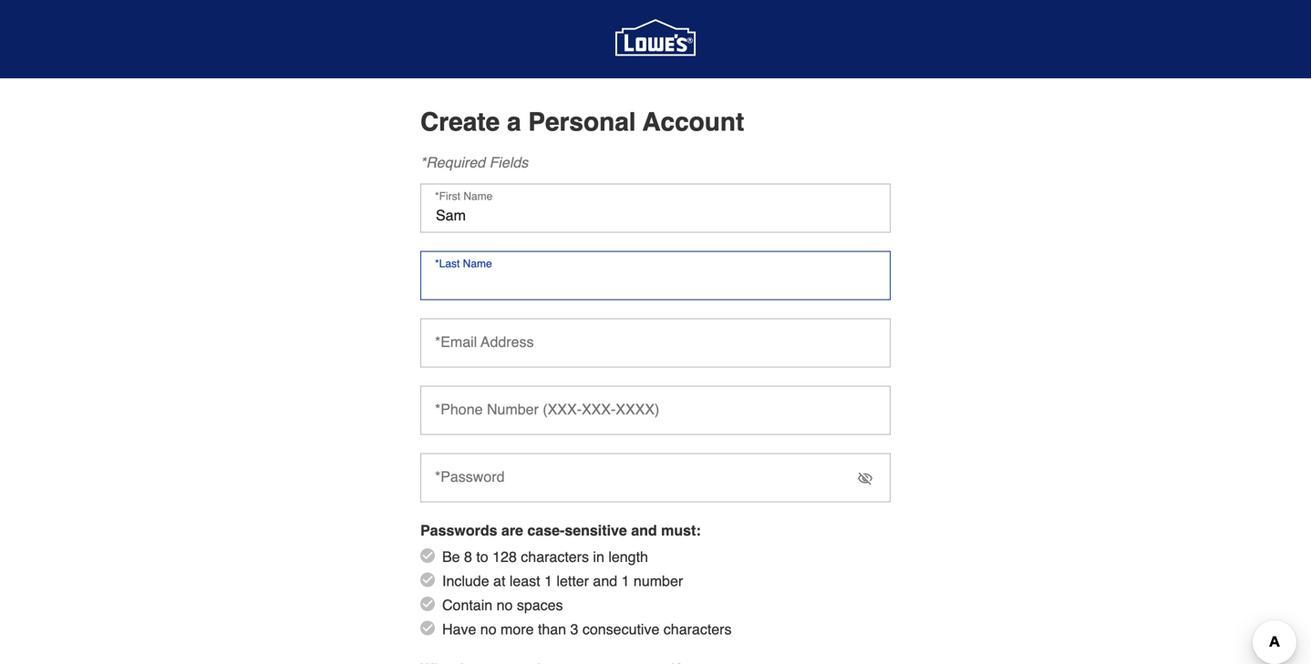 Task type: locate. For each thing, give the bounding box(es) containing it.
have
[[442, 621, 476, 638]]

name
[[464, 190, 493, 203], [463, 258, 492, 270]]

3
[[571, 621, 579, 638]]

1 1 from the left
[[545, 573, 553, 590]]

no
[[497, 597, 513, 614], [480, 621, 497, 638]]

a
[[507, 108, 521, 137]]

128
[[493, 549, 517, 566]]

1
[[545, 573, 553, 590], [622, 573, 630, 590]]

characters up include at least 1 letter and 1 number
[[521, 549, 589, 566]]

name for *first name
[[464, 190, 493, 203]]

0 horizontal spatial 1
[[545, 573, 553, 590]]

have no more than 3 consecutive characters
[[442, 621, 732, 638]]

1 down length
[[622, 573, 630, 590]]

1 horizontal spatial characters
[[664, 621, 732, 638]]

name right *last
[[463, 258, 492, 270]]

1 horizontal spatial and
[[631, 523, 657, 539]]

0 vertical spatial characters
[[521, 549, 589, 566]]

1 horizontal spatial 1
[[622, 573, 630, 590]]

name for *last name
[[463, 258, 492, 270]]

be
[[442, 549, 460, 566]]

case-
[[528, 523, 565, 539]]

xxx-
[[582, 401, 616, 418]]

0 vertical spatial name
[[464, 190, 493, 203]]

and
[[631, 523, 657, 539], [593, 573, 618, 590]]

no down at
[[497, 597, 513, 614]]

no down contain no spaces
[[480, 621, 497, 638]]

*required fields
[[420, 154, 528, 171]]

0 horizontal spatial and
[[593, 573, 618, 590]]

1 vertical spatial name
[[463, 258, 492, 270]]

*Email Address text field
[[420, 319, 891, 368]]

no for contain
[[497, 597, 513, 614]]

characters down "number"
[[664, 621, 732, 638]]

number
[[634, 573, 683, 590]]

to
[[476, 549, 489, 566]]

*Password password field
[[420, 454, 891, 503]]

and down in
[[593, 573, 618, 590]]

sensitive
[[565, 523, 627, 539]]

in
[[593, 549, 605, 566]]

0 horizontal spatial characters
[[521, 549, 589, 566]]

name right *first
[[464, 190, 493, 203]]

1 vertical spatial no
[[480, 621, 497, 638]]

0 vertical spatial no
[[497, 597, 513, 614]]

characters
[[521, 549, 589, 566], [664, 621, 732, 638]]

passwords
[[420, 523, 498, 539]]

create a personal account
[[420, 108, 745, 137]]

xxxx)
[[616, 401, 660, 418]]

*email address
[[435, 334, 534, 351]]

1 right least
[[545, 573, 553, 590]]

and up length
[[631, 523, 657, 539]]

0 vertical spatial and
[[631, 523, 657, 539]]

personal
[[528, 108, 636, 137]]



Task type: vqa. For each thing, say whether or not it's contained in the screenshot.
2nd 95131 from the top
no



Task type: describe. For each thing, give the bounding box(es) containing it.
consecutive
[[583, 621, 660, 638]]

*phone
[[435, 401, 483, 418]]

contain no spaces
[[442, 597, 563, 614]]

contain
[[442, 597, 493, 614]]

least
[[510, 573, 541, 590]]

at
[[493, 573, 506, 590]]

are
[[502, 523, 523, 539]]

*email
[[435, 334, 477, 351]]

show password image
[[858, 472, 873, 487]]

include at least 1 letter and 1 number
[[442, 573, 683, 590]]

than
[[538, 621, 566, 638]]

be 8 to 128 characters in length
[[442, 549, 648, 566]]

spaces
[[517, 597, 563, 614]]

must:
[[661, 523, 701, 539]]

*phone number (xxx-xxx-xxxx)
[[435, 401, 660, 418]]

*Phone Number (XXX-XXX-XXXX) text field
[[420, 386, 891, 436]]

address
[[481, 334, 534, 351]]

number
[[487, 401, 539, 418]]

*last name
[[435, 258, 492, 270]]

account
[[643, 108, 745, 137]]

1 vertical spatial characters
[[664, 621, 732, 638]]

*Last Name text field
[[420, 251, 891, 301]]

*first
[[435, 190, 461, 203]]

2 1 from the left
[[622, 573, 630, 590]]

no for have
[[480, 621, 497, 638]]

more
[[501, 621, 534, 638]]

*First Name text field
[[420, 184, 891, 233]]

*required
[[420, 154, 485, 171]]

1 vertical spatial and
[[593, 573, 618, 590]]

fields
[[489, 154, 528, 171]]

include
[[442, 573, 489, 590]]

length
[[609, 549, 648, 566]]

*first name
[[435, 190, 493, 203]]

letter
[[557, 573, 589, 590]]

(xxx-
[[543, 401, 582, 418]]

*last
[[435, 258, 460, 270]]

*password
[[435, 469, 505, 486]]

lowe's home improvement logo image
[[616, 0, 696, 79]]

passwords are case-sensitive and must:
[[420, 523, 701, 539]]

8
[[464, 549, 472, 566]]

create
[[420, 108, 500, 137]]



